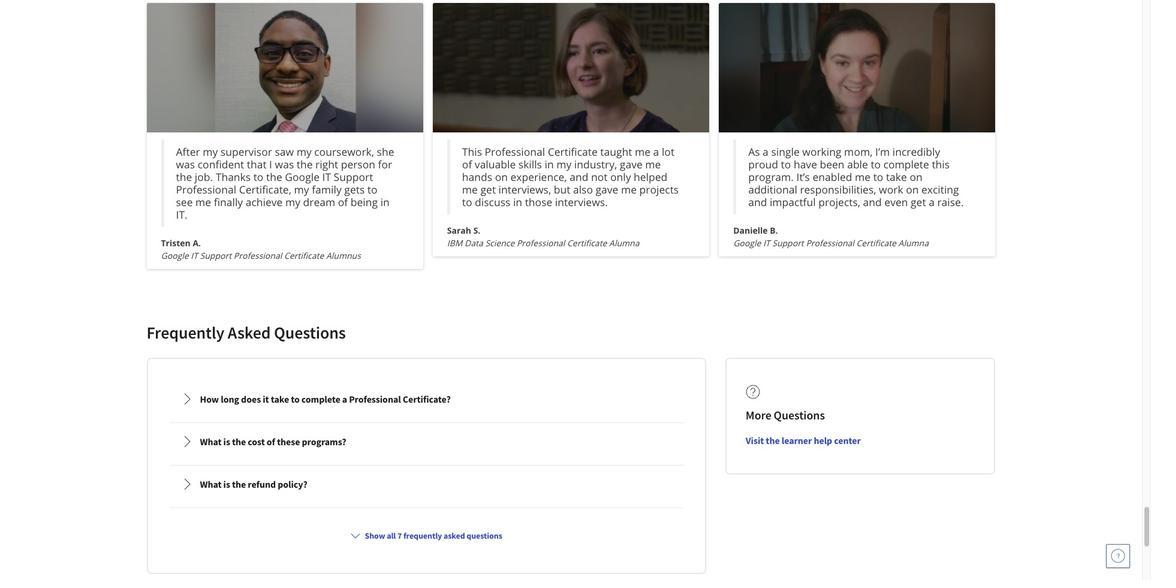 Task type: vqa. For each thing, say whether or not it's contained in the screenshot.
U.S.
no



Task type: describe. For each thing, give the bounding box(es) containing it.
2 was from the left
[[275, 157, 294, 172]]

how long does it take to complete a professional certificate? button
[[171, 383, 682, 416]]

support for as a single working mom, i'm incredibly proud to have been able to complete this program. it's enabled me to take on additional responsibilities, work on exciting and impactful projects, and even get a raise.
[[773, 238, 804, 249]]

what is the cost of these programs? button
[[171, 425, 682, 459]]

for
[[378, 157, 392, 172]]

on down incredibly
[[910, 170, 923, 184]]

have
[[794, 157, 818, 172]]

programs?
[[302, 436, 346, 448]]

2 horizontal spatial in
[[545, 157, 554, 172]]

science
[[486, 238, 515, 249]]

the right visit
[[766, 435, 780, 447]]

complete inside dropdown button
[[302, 394, 341, 406]]

1 horizontal spatial and
[[749, 195, 767, 209]]

projects
[[640, 182, 679, 197]]

help
[[814, 435, 833, 447]]

mom,
[[845, 145, 873, 159]]

only
[[611, 170, 631, 184]]

1 horizontal spatial gave
[[620, 157, 643, 172]]

google for after my supervisor saw my coursework, she was confident that i was the right person for the job. thanks to the google it support professional certificate, my family gets to see me finally achieve my dream of being in it.
[[161, 250, 189, 262]]

b.
[[770, 225, 778, 236]]

frequently asked questions
[[147, 322, 346, 344]]

person
[[341, 157, 376, 172]]

enabled
[[813, 170, 853, 184]]

learner
[[782, 435, 812, 447]]

finally
[[214, 195, 243, 209]]

more
[[746, 408, 772, 423]]

danielle
[[734, 225, 768, 236]]

right
[[316, 157, 338, 172]]

of inside after my supervisor saw my coursework, she was confident that i was the right person for the job. thanks to the google it support professional certificate, my family gets to see me finally achieve my dream of being in it.
[[338, 195, 348, 209]]

single
[[772, 145, 800, 159]]

me inside as a single working mom, i'm incredibly proud to have been able to complete this program. it's enabled me to take on additional responsibilities, work on exciting and impactful projects, and even get a raise.
[[855, 170, 871, 184]]

it.
[[176, 208, 188, 222]]

these
[[277, 436, 300, 448]]

gets
[[344, 182, 365, 197]]

raise.
[[938, 195, 964, 209]]

able
[[848, 157, 869, 172]]

more questions
[[746, 408, 825, 423]]

been
[[820, 157, 845, 172]]

visit
[[746, 435, 764, 447]]

a inside this professional certificate taught me a lot of valuable skills in my industry, gave me hands on experience, and not only helped me get interviews, but also gave me projects to discuss in those interviews.
[[654, 145, 659, 159]]

i
[[269, 157, 272, 172]]

certificate?
[[403, 394, 451, 406]]

a right as
[[763, 145, 769, 159]]

family
[[312, 182, 342, 197]]

on right work
[[907, 182, 919, 197]]

my left dream
[[285, 195, 301, 209]]

my left family
[[294, 182, 309, 197]]

cost
[[248, 436, 265, 448]]

the inside dropdown button
[[232, 436, 246, 448]]

being
[[351, 195, 378, 209]]

does
[[241, 394, 261, 406]]

1 vertical spatial questions
[[774, 408, 825, 423]]

after
[[176, 145, 200, 159]]

even
[[885, 195, 909, 209]]

this
[[932, 157, 950, 172]]

proud
[[749, 157, 779, 172]]

1 was from the left
[[176, 157, 195, 172]]

take inside as a single working mom, i'm incredibly proud to have been able to complete this program. it's enabled me to take on additional responsibilities, work on exciting and impactful projects, and even get a raise.
[[887, 170, 908, 184]]

it for as a single working mom, i'm incredibly proud to have been able to complete this program. it's enabled me to take on additional responsibilities, work on exciting and impactful projects, and even get a raise.
[[764, 238, 771, 249]]

coursework,
[[315, 145, 374, 159]]

professional inside this professional certificate taught me a lot of valuable skills in my industry, gave me hands on experience, and not only helped me get interviews, but also gave me projects to discuss in those interviews.
[[485, 145, 545, 159]]

google for as a single working mom, i'm incredibly proud to have been able to complete this program. it's enabled me to take on additional responsibilities, work on exciting and impactful projects, and even get a raise.
[[734, 238, 761, 249]]

frequently
[[404, 531, 442, 542]]

helped
[[634, 170, 668, 184]]

see
[[176, 195, 193, 209]]

support inside after my supervisor saw my coursework, she was confident that i was the right person for the job. thanks to the google it support professional certificate, my family gets to see me finally achieve my dream of being in it.
[[334, 170, 373, 184]]

center
[[835, 435, 861, 447]]

what for what is the cost of these programs?
[[200, 436, 222, 448]]

complete inside as a single working mom, i'm incredibly proud to have been able to complete this program. it's enabled me to take on additional responsibilities, work on exciting and impactful projects, and even get a raise.
[[884, 157, 930, 172]]

work
[[879, 182, 904, 197]]

this professional certificate taught me a lot of valuable skills in my industry, gave me hands on experience, and not only helped me get interviews, but also gave me projects to discuss in those interviews.
[[462, 145, 679, 209]]

thanks
[[216, 170, 251, 184]]

as
[[749, 145, 760, 159]]

interviews.
[[555, 195, 608, 209]]

what is the refund policy?
[[200, 479, 308, 491]]

certificate for after my supervisor saw my coursework, she was confident that i was the right person for the job. thanks to the google it support professional certificate, my family gets to see me finally achieve my dream of being in it.
[[284, 250, 324, 262]]

dream
[[303, 195, 335, 209]]

impactful
[[770, 195, 816, 209]]

skills
[[519, 157, 542, 172]]

frequently
[[147, 322, 225, 344]]

google inside after my supervisor saw my coursework, she was confident that i was the right person for the job. thanks to the google it support professional certificate, my family gets to see me finally achieve my dream of being in it.
[[285, 170, 320, 184]]

alumna for raise.
[[899, 238, 929, 249]]

program.
[[749, 170, 794, 184]]

certificate for as a single working mom, i'm incredibly proud to have been able to complete this program. it's enabled me to take on additional responsibilities, work on exciting and impactful projects, and even get a raise.
[[857, 238, 897, 249]]

a inside dropdown button
[[342, 394, 347, 406]]

and inside this professional certificate taught me a lot of valuable skills in my industry, gave me hands on experience, and not only helped me get interviews, but also gave me projects to discuss in those interviews.
[[570, 170, 589, 184]]

in inside after my supervisor saw my coursework, she was confident that i was the right person for the job. thanks to the google it support professional certificate, my family gets to see me finally achieve my dream of being in it.
[[381, 195, 390, 209]]

the inside "dropdown button"
[[232, 479, 246, 491]]

all
[[387, 531, 396, 542]]

my inside this professional certificate taught me a lot of valuable skills in my industry, gave me hands on experience, and not only helped me get interviews, but also gave me projects to discuss in those interviews.
[[557, 157, 572, 172]]

get inside this professional certificate taught me a lot of valuable skills in my industry, gave me hands on experience, and not only helped me get interviews, but also gave me projects to discuss in those interviews.
[[481, 182, 496, 197]]

show all 7 frequently asked questions
[[365, 531, 503, 542]]

collapsed list
[[167, 379, 686, 511]]

the left job.
[[176, 170, 192, 184]]

professional inside "tristen a. google it support professional certificate alumnus"
[[234, 250, 282, 262]]

to inside dropdown button
[[291, 394, 300, 406]]

industry,
[[575, 157, 617, 172]]

0 horizontal spatial questions
[[274, 322, 346, 344]]

asked
[[228, 322, 271, 344]]

interviews,
[[499, 182, 551, 197]]



Task type: locate. For each thing, give the bounding box(es) containing it.
professional down achieve
[[234, 250, 282, 262]]

a left raise.
[[929, 195, 935, 209]]

data
[[465, 238, 483, 249]]

1 horizontal spatial was
[[275, 157, 294, 172]]

0 vertical spatial complete
[[884, 157, 930, 172]]

it down a.
[[191, 250, 198, 262]]

1 horizontal spatial google
[[285, 170, 320, 184]]

as a single working mom, i'm incredibly proud to have been able to complete this program. it's enabled me to take on additional responsibilities, work on exciting and impactful projects, and even get a raise.
[[749, 145, 964, 209]]

0 horizontal spatial was
[[176, 157, 195, 172]]

the left cost
[[232, 436, 246, 448]]

certificate for this professional certificate taught me a lot of valuable skills in my industry, gave me hands on experience, and not only helped me get interviews, but also gave me projects to discuss in those interviews.
[[568, 238, 607, 249]]

1 vertical spatial take
[[271, 394, 289, 406]]

certificate inside danielle b. google it support professional certificate alumna
[[857, 238, 897, 249]]

sarah s. ibm data science professional certificate alumna
[[447, 225, 640, 249]]

1 vertical spatial support
[[773, 238, 804, 249]]

to
[[781, 157, 791, 172], [871, 157, 881, 172], [254, 170, 264, 184], [874, 170, 884, 184], [368, 182, 378, 197], [462, 195, 472, 209], [291, 394, 300, 406]]

alumnus
[[326, 250, 361, 262]]

take inside dropdown button
[[271, 394, 289, 406]]

gave right the also
[[596, 182, 619, 197]]

frequently asked questions element
[[137, 322, 1006, 581]]

a.
[[193, 238, 201, 249]]

of left the being
[[338, 195, 348, 209]]

professional inside the sarah s. ibm data science professional certificate alumna
[[517, 238, 565, 249]]

take up even
[[887, 170, 908, 184]]

0 horizontal spatial take
[[271, 394, 289, 406]]

google inside "tristen a. google it support professional certificate alumnus"
[[161, 250, 189, 262]]

of right cost
[[267, 436, 275, 448]]

me
[[635, 145, 651, 159], [646, 157, 661, 172], [855, 170, 871, 184], [462, 182, 478, 197], [621, 182, 637, 197], [196, 195, 211, 209]]

hands
[[462, 170, 493, 184]]

valuable
[[475, 157, 516, 172]]

it for after my supervisor saw my coursework, she was confident that i was the right person for the job. thanks to the google it support professional certificate, my family gets to see me finally achieve my dream of being in it.
[[191, 250, 198, 262]]

a left lot in the top right of the page
[[654, 145, 659, 159]]

0 vertical spatial take
[[887, 170, 908, 184]]

the left right on the top
[[297, 157, 313, 172]]

1 vertical spatial it
[[764, 238, 771, 249]]

exciting
[[922, 182, 960, 197]]

responsibilities,
[[800, 182, 877, 197]]

my up but
[[557, 157, 572, 172]]

confident
[[198, 157, 244, 172]]

1 what from the top
[[200, 436, 222, 448]]

professional
[[485, 145, 545, 159], [176, 182, 236, 197], [517, 238, 565, 249], [806, 238, 855, 249], [234, 250, 282, 262], [349, 394, 401, 406]]

complete up work
[[884, 157, 930, 172]]

it down b.
[[764, 238, 771, 249]]

on inside this professional certificate taught me a lot of valuable skills in my industry, gave me hands on experience, and not only helped me get interviews, but also gave me projects to discuss in those interviews.
[[495, 170, 508, 184]]

to inside this professional certificate taught me a lot of valuable skills in my industry, gave me hands on experience, and not only helped me get interviews, but also gave me projects to discuss in those interviews.
[[462, 195, 472, 209]]

get down valuable
[[481, 182, 496, 197]]

1 vertical spatial google
[[734, 238, 761, 249]]

what is the cost of these programs?
[[200, 436, 346, 448]]

the
[[297, 157, 313, 172], [176, 170, 192, 184], [266, 170, 282, 184], [766, 435, 780, 447], [232, 436, 246, 448], [232, 479, 246, 491]]

certificate up not
[[548, 145, 598, 159]]

1 horizontal spatial take
[[887, 170, 908, 184]]

lot
[[662, 145, 675, 159]]

certificate inside this professional certificate taught me a lot of valuable skills in my industry, gave me hands on experience, and not only helped me get interviews, but also gave me projects to discuss in those interviews.
[[548, 145, 598, 159]]

ibm
[[447, 238, 463, 249]]

professional inside danielle b. google it support professional certificate alumna
[[806, 238, 855, 249]]

0 vertical spatial google
[[285, 170, 320, 184]]

1 alumna from the left
[[610, 238, 640, 249]]

help center image
[[1112, 549, 1126, 564]]

asked
[[444, 531, 465, 542]]

what for what is the refund policy?
[[200, 479, 222, 491]]

0 horizontal spatial support
[[200, 250, 232, 262]]

in left those
[[513, 195, 523, 209]]

1 horizontal spatial questions
[[774, 408, 825, 423]]

2 what from the top
[[200, 479, 222, 491]]

it inside "tristen a. google it support professional certificate alumnus"
[[191, 250, 198, 262]]

1 vertical spatial gave
[[596, 182, 619, 197]]

get right even
[[911, 195, 927, 209]]

the left the refund
[[232, 479, 246, 491]]

2 is from the top
[[224, 479, 230, 491]]

google inside danielle b. google it support professional certificate alumna
[[734, 238, 761, 249]]

a up "programs?"
[[342, 394, 347, 406]]

0 horizontal spatial get
[[481, 182, 496, 197]]

1 horizontal spatial alumna
[[899, 238, 929, 249]]

0 vertical spatial it
[[322, 170, 331, 184]]

my right saw
[[297, 145, 312, 159]]

professional up experience, on the left top
[[485, 145, 545, 159]]

get inside as a single working mom, i'm incredibly proud to have been able to complete this program. it's enabled me to take on additional responsibilities, work on exciting and impactful projects, and even get a raise.
[[911, 195, 927, 209]]

also
[[573, 182, 593, 197]]

what inside "dropdown button"
[[200, 479, 222, 491]]

0 vertical spatial support
[[334, 170, 373, 184]]

is
[[224, 436, 230, 448], [224, 479, 230, 491]]

of
[[462, 157, 472, 172], [338, 195, 348, 209], [267, 436, 275, 448]]

1 horizontal spatial in
[[513, 195, 523, 209]]

she
[[377, 145, 394, 159]]

taught
[[601, 145, 633, 159]]

0 vertical spatial of
[[462, 157, 472, 172]]

alumna
[[610, 238, 640, 249], [899, 238, 929, 249]]

is for refund
[[224, 479, 230, 491]]

1 horizontal spatial support
[[334, 170, 373, 184]]

it's
[[797, 170, 810, 184]]

0 horizontal spatial it
[[191, 250, 198, 262]]

2 vertical spatial of
[[267, 436, 275, 448]]

what down how
[[200, 436, 222, 448]]

additional
[[749, 182, 798, 197]]

is left cost
[[224, 436, 230, 448]]

me inside after my supervisor saw my coursework, she was confident that i was the right person for the job. thanks to the google it support professional certificate, my family gets to see me finally achieve my dream of being in it.
[[196, 195, 211, 209]]

is inside "dropdown button"
[[224, 479, 230, 491]]

of inside dropdown button
[[267, 436, 275, 448]]

saw
[[275, 145, 294, 159]]

professional left the certificate?
[[349, 394, 401, 406]]

professional right science
[[517, 238, 565, 249]]

0 horizontal spatial complete
[[302, 394, 341, 406]]

is for cost
[[224, 436, 230, 448]]

2 vertical spatial it
[[191, 250, 198, 262]]

professional inside after my supervisor saw my coursework, she was confident that i was the right person for the job. thanks to the google it support professional certificate, my family gets to see me finally achieve my dream of being in it.
[[176, 182, 236, 197]]

0 vertical spatial questions
[[274, 322, 346, 344]]

of inside this professional certificate taught me a lot of valuable skills in my industry, gave me hands on experience, and not only helped me get interviews, but also gave me projects to discuss in those interviews.
[[462, 157, 472, 172]]

professional inside dropdown button
[[349, 394, 401, 406]]

of left valuable
[[462, 157, 472, 172]]

it inside danielle b. google it support professional certificate alumna
[[764, 238, 771, 249]]

alumna inside the sarah s. ibm data science professional certificate alumna
[[610, 238, 640, 249]]

it up dream
[[322, 170, 331, 184]]

0 horizontal spatial and
[[570, 170, 589, 184]]

refund
[[248, 479, 276, 491]]

supervisor
[[221, 145, 272, 159]]

it inside after my supervisor saw my coursework, she was confident that i was the right person for the job. thanks to the google it support professional certificate, my family gets to see me finally achieve my dream of being in it.
[[322, 170, 331, 184]]

in
[[545, 157, 554, 172], [381, 195, 390, 209], [513, 195, 523, 209]]

the up achieve
[[266, 170, 282, 184]]

long
[[221, 394, 239, 406]]

1 vertical spatial what
[[200, 479, 222, 491]]

2 vertical spatial google
[[161, 250, 189, 262]]

0 vertical spatial is
[[224, 436, 230, 448]]

alumna inside danielle b. google it support professional certificate alumna
[[899, 238, 929, 249]]

1 horizontal spatial get
[[911, 195, 927, 209]]

not
[[591, 170, 608, 184]]

0 horizontal spatial alumna
[[610, 238, 640, 249]]

2 alumna from the left
[[899, 238, 929, 249]]

gave right not
[[620, 157, 643, 172]]

policy?
[[278, 479, 308, 491]]

certificate,
[[239, 182, 292, 197]]

s.
[[474, 225, 481, 236]]

google down tristen
[[161, 250, 189, 262]]

support inside "tristen a. google it support professional certificate alumnus"
[[200, 250, 232, 262]]

2 vertical spatial support
[[200, 250, 232, 262]]

certificate inside the sarah s. ibm data science professional certificate alumna
[[568, 238, 607, 249]]

but
[[554, 182, 571, 197]]

job.
[[195, 170, 213, 184]]

was left confident
[[176, 157, 195, 172]]

incredibly
[[893, 145, 941, 159]]

certificate down even
[[857, 238, 897, 249]]

working
[[803, 145, 842, 159]]

and down program.
[[749, 195, 767, 209]]

show all 7 frequently asked questions button
[[346, 525, 507, 547]]

discuss
[[475, 195, 511, 209]]

support for after my supervisor saw my coursework, she was confident that i was the right person for the job. thanks to the google it support professional certificate, my family gets to see me finally achieve my dream of being in it.
[[200, 250, 232, 262]]

0 horizontal spatial google
[[161, 250, 189, 262]]

tristen a. google it support professional certificate alumnus
[[161, 238, 361, 262]]

it
[[263, 394, 269, 406]]

show
[[365, 531, 385, 542]]

how long does it take to complete a professional certificate?
[[200, 394, 451, 406]]

after my supervisor saw my coursework, she was confident that i was the right person for the job. thanks to the google it support professional certificate, my family gets to see me finally achieve my dream of being in it.
[[176, 145, 394, 222]]

2 horizontal spatial support
[[773, 238, 804, 249]]

certificate inside "tristen a. google it support professional certificate alumnus"
[[284, 250, 324, 262]]

this
[[462, 145, 482, 159]]

google
[[285, 170, 320, 184], [734, 238, 761, 249], [161, 250, 189, 262]]

and left even
[[864, 195, 882, 209]]

support down coursework,
[[334, 170, 373, 184]]

2 horizontal spatial google
[[734, 238, 761, 249]]

support inside danielle b. google it support professional certificate alumna
[[773, 238, 804, 249]]

and left not
[[570, 170, 589, 184]]

my
[[203, 145, 218, 159], [297, 145, 312, 159], [557, 157, 572, 172], [294, 182, 309, 197], [285, 195, 301, 209]]

achieve
[[246, 195, 283, 209]]

1 vertical spatial complete
[[302, 394, 341, 406]]

certificate left alumnus
[[284, 250, 324, 262]]

in right the being
[[381, 195, 390, 209]]

1 vertical spatial of
[[338, 195, 348, 209]]

0 horizontal spatial in
[[381, 195, 390, 209]]

google up dream
[[285, 170, 320, 184]]

questions
[[467, 531, 503, 542]]

on right hands
[[495, 170, 508, 184]]

1 is from the top
[[224, 436, 230, 448]]

support down b.
[[773, 238, 804, 249]]

experience,
[[511, 170, 567, 184]]

is left the refund
[[224, 479, 230, 491]]

visit the learner help center link
[[746, 435, 861, 447]]

0 horizontal spatial of
[[267, 436, 275, 448]]

sarah
[[447, 225, 472, 236]]

2 horizontal spatial of
[[462, 157, 472, 172]]

i'm
[[876, 145, 890, 159]]

that
[[247, 157, 267, 172]]

1 horizontal spatial of
[[338, 195, 348, 209]]

certificate down interviews.
[[568, 238, 607, 249]]

professional down confident
[[176, 182, 236, 197]]

2 horizontal spatial it
[[764, 238, 771, 249]]

0 horizontal spatial gave
[[596, 182, 619, 197]]

1 vertical spatial is
[[224, 479, 230, 491]]

was right the i
[[275, 157, 294, 172]]

in right the skills
[[545, 157, 554, 172]]

google down danielle
[[734, 238, 761, 249]]

and
[[570, 170, 589, 184], [749, 195, 767, 209], [864, 195, 882, 209]]

on
[[495, 170, 508, 184], [910, 170, 923, 184], [907, 182, 919, 197]]

alumna for interviews.
[[610, 238, 640, 249]]

support down a.
[[200, 250, 232, 262]]

1 horizontal spatial it
[[322, 170, 331, 184]]

my right the after
[[203, 145, 218, 159]]

1 horizontal spatial complete
[[884, 157, 930, 172]]

professional down projects,
[[806, 238, 855, 249]]

0 vertical spatial what
[[200, 436, 222, 448]]

what left the refund
[[200, 479, 222, 491]]

take right it
[[271, 394, 289, 406]]

what inside dropdown button
[[200, 436, 222, 448]]

7
[[398, 531, 402, 542]]

danielle b. google it support professional certificate alumna
[[734, 225, 929, 249]]

2 horizontal spatial and
[[864, 195, 882, 209]]

is inside dropdown button
[[224, 436, 230, 448]]

0 vertical spatial gave
[[620, 157, 643, 172]]

it
[[322, 170, 331, 184], [764, 238, 771, 249], [191, 250, 198, 262]]

how
[[200, 394, 219, 406]]

tristen
[[161, 238, 191, 249]]

complete up "programs?"
[[302, 394, 341, 406]]



